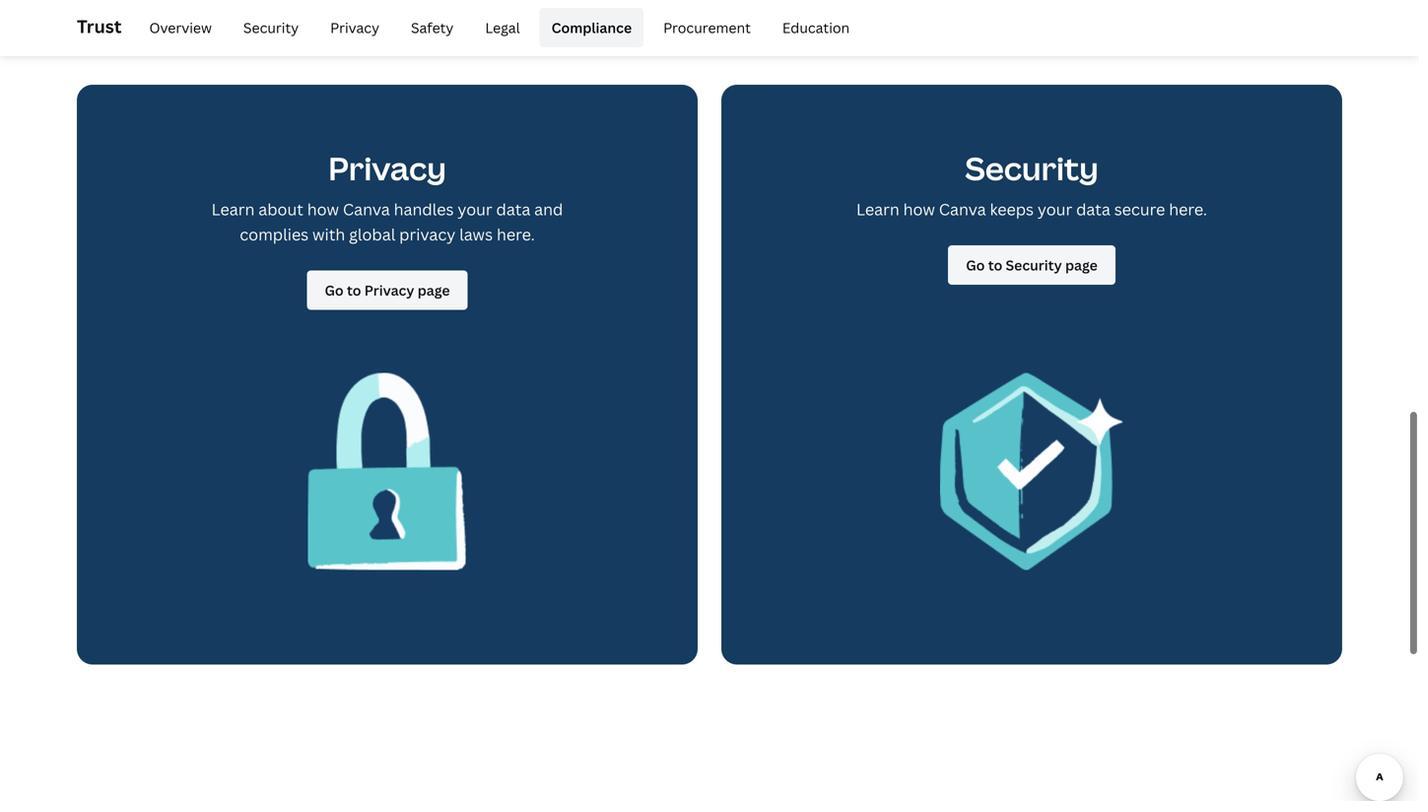 Task type: locate. For each thing, give the bounding box(es) containing it.
canva
[[343, 199, 390, 220], [939, 199, 987, 220]]

compliance
[[552, 18, 632, 37]]

your right keeps
[[1038, 199, 1073, 220]]

and
[[535, 199, 563, 220]]

0 horizontal spatial canva
[[343, 199, 390, 220]]

keeps
[[990, 199, 1034, 220]]

1 vertical spatial security
[[965, 147, 1099, 190]]

here. right secure
[[1170, 199, 1208, 220]]

2 your from the left
[[1038, 199, 1073, 220]]

your inside 'privacy learn about how canva handles your data and complies with global privacy laws here.'
[[458, 199, 493, 220]]

privacy inside 'privacy learn about how canva handles your data and complies with global privacy laws here.'
[[328, 147, 447, 190]]

1 horizontal spatial here.
[[1170, 199, 1208, 220]]

menu bar
[[130, 8, 862, 47]]

0 horizontal spatial how
[[307, 199, 339, 220]]

security up keeps
[[965, 147, 1099, 190]]

menu bar containing overview
[[130, 8, 862, 47]]

education
[[783, 18, 850, 37]]

0 vertical spatial here.
[[1170, 199, 1208, 220]]

security inside security learn how canva keeps your data secure here.
[[965, 147, 1099, 190]]

security learn how canva keeps your data secure here.
[[857, 147, 1208, 220]]

data left secure
[[1077, 199, 1111, 220]]

1 vertical spatial here.
[[497, 224, 535, 245]]

learn inside security learn how canva keeps your data secure here.
[[857, 199, 900, 220]]

secure
[[1115, 199, 1166, 220]]

0 horizontal spatial here.
[[497, 224, 535, 245]]

privacy for privacy learn about how canva handles your data and complies with global privacy laws here.
[[328, 147, 447, 190]]

how left keeps
[[904, 199, 936, 220]]

data inside 'privacy learn about how canva handles your data and complies with global privacy laws here.'
[[496, 199, 531, 220]]

1 horizontal spatial data
[[1077, 199, 1111, 220]]

0 horizontal spatial your
[[458, 199, 493, 220]]

2 learn from the left
[[857, 199, 900, 220]]

1 horizontal spatial canva
[[939, 199, 987, 220]]

your up laws
[[458, 199, 493, 220]]

here.
[[1170, 199, 1208, 220], [497, 224, 535, 245]]

security left privacy link
[[243, 18, 299, 37]]

privacy up handles
[[328, 147, 447, 190]]

learn
[[212, 199, 255, 220], [857, 199, 900, 220]]

here. inside 'privacy learn about how canva handles your data and complies with global privacy laws here.'
[[497, 224, 535, 245]]

data
[[496, 199, 531, 220], [1077, 199, 1111, 220]]

2 canva from the left
[[939, 199, 987, 220]]

0 horizontal spatial data
[[496, 199, 531, 220]]

canva up global
[[343, 199, 390, 220]]

how
[[307, 199, 339, 220], [904, 199, 936, 220]]

1 horizontal spatial learn
[[857, 199, 900, 220]]

0 vertical spatial privacy
[[330, 18, 380, 37]]

2 data from the left
[[1077, 199, 1111, 220]]

1 vertical spatial privacy
[[328, 147, 447, 190]]

1 your from the left
[[458, 199, 493, 220]]

your
[[458, 199, 493, 220], [1038, 199, 1073, 220]]

2 how from the left
[[904, 199, 936, 220]]

0 horizontal spatial security
[[243, 18, 299, 37]]

learn inside 'privacy learn about how canva handles your data and complies with global privacy laws here.'
[[212, 199, 255, 220]]

1 horizontal spatial security
[[965, 147, 1099, 190]]

global
[[349, 224, 396, 245]]

safety link
[[399, 8, 466, 47]]

canva left keeps
[[939, 199, 987, 220]]

1 data from the left
[[496, 199, 531, 220]]

how up 'with'
[[307, 199, 339, 220]]

data left and
[[496, 199, 531, 220]]

1 learn from the left
[[212, 199, 255, 220]]

0 vertical spatial security
[[243, 18, 299, 37]]

compliance link
[[540, 8, 644, 47]]

1 canva from the left
[[343, 199, 390, 220]]

1 how from the left
[[307, 199, 339, 220]]

privacy
[[330, 18, 380, 37], [328, 147, 447, 190]]

security for security learn how canva keeps your data secure here.
[[965, 147, 1099, 190]]

security link
[[232, 8, 311, 47]]

laws
[[460, 224, 493, 245]]

security
[[243, 18, 299, 37], [965, 147, 1099, 190]]

0 horizontal spatial learn
[[212, 199, 255, 220]]

1 horizontal spatial how
[[904, 199, 936, 220]]

security inside menu bar
[[243, 18, 299, 37]]

1 horizontal spatial your
[[1038, 199, 1073, 220]]

here. right laws
[[497, 224, 535, 245]]

canva inside security learn how canva keeps your data secure here.
[[939, 199, 987, 220]]

complies
[[240, 224, 309, 245]]

privacy inside menu bar
[[330, 18, 380, 37]]

privacy left the safety link
[[330, 18, 380, 37]]



Task type: vqa. For each thing, say whether or not it's contained in the screenshot.
the left how
yes



Task type: describe. For each thing, give the bounding box(es) containing it.
data inside security learn how canva keeps your data secure here.
[[1077, 199, 1111, 220]]

education link
[[771, 8, 862, 47]]

handles
[[394, 199, 454, 220]]

how inside security learn how canva keeps your data secure here.
[[904, 199, 936, 220]]

overview link
[[138, 8, 224, 47]]

privacy link
[[319, 8, 391, 47]]

legal
[[485, 18, 520, 37]]

privacy
[[399, 224, 456, 245]]

here. inside security learn how canva keeps your data secure here.
[[1170, 199, 1208, 220]]

your inside security learn how canva keeps your data secure here.
[[1038, 199, 1073, 220]]

legal link
[[474, 8, 532, 47]]

canva inside 'privacy learn about how canva handles your data and complies with global privacy laws here.'
[[343, 199, 390, 220]]

privacy for privacy
[[330, 18, 380, 37]]

security for security
[[243, 18, 299, 37]]

overview
[[149, 18, 212, 37]]

learn for security
[[857, 199, 900, 220]]

safety
[[411, 18, 454, 37]]

about
[[259, 199, 304, 220]]

how inside 'privacy learn about how canva handles your data and complies with global privacy laws here.'
[[307, 199, 339, 220]]

procurement
[[664, 18, 751, 37]]

with
[[313, 224, 345, 245]]

procurement link
[[652, 8, 763, 47]]

trust
[[77, 14, 122, 38]]

learn for privacy
[[212, 199, 255, 220]]

privacy learn about how canva handles your data and complies with global privacy laws here.
[[212, 147, 563, 245]]



